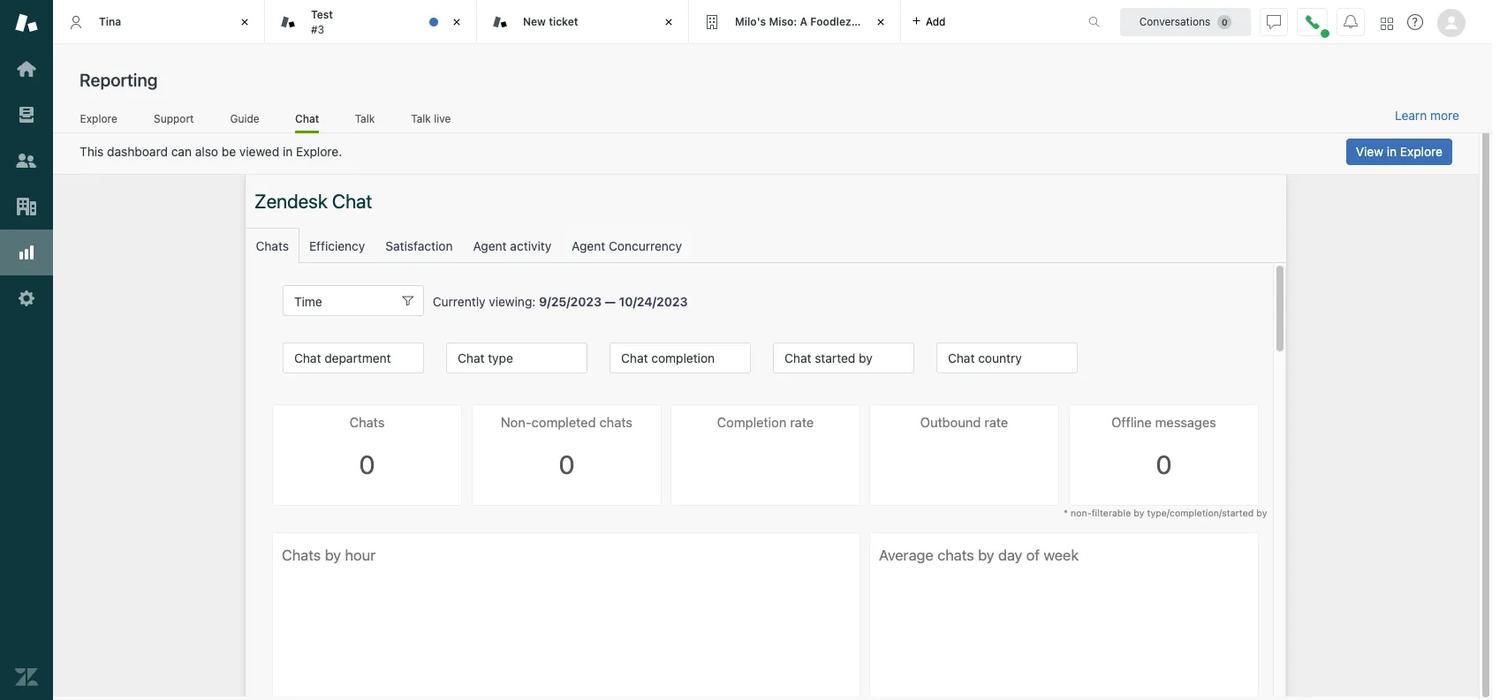 Task type: locate. For each thing, give the bounding box(es) containing it.
in right view at the top
[[1387, 144, 1397, 159]]

learn more
[[1396, 108, 1460, 123]]

chat
[[295, 112, 319, 125]]

tina
[[99, 15, 121, 28]]

main element
[[0, 0, 53, 701]]

2 close image from the left
[[660, 13, 678, 31]]

close image inside milo's miso: a foodlez subsidiary tab
[[872, 13, 890, 31]]

new ticket
[[523, 15, 578, 28]]

in
[[283, 144, 293, 159], [1387, 144, 1397, 159]]

0 horizontal spatial explore
[[80, 112, 117, 125]]

admin image
[[15, 287, 38, 310]]

close image for milo's miso: a foodlez subsidiary
[[872, 13, 890, 31]]

view
[[1356, 144, 1384, 159]]

2 talk from the left
[[411, 112, 431, 125]]

in inside button
[[1387, 144, 1397, 159]]

in right viewed
[[283, 144, 293, 159]]

1 close image from the left
[[448, 13, 466, 31]]

be
[[222, 144, 236, 159]]

0 vertical spatial explore
[[80, 112, 117, 125]]

0 horizontal spatial talk
[[355, 112, 375, 125]]

2 close image from the left
[[872, 13, 890, 31]]

support link
[[153, 112, 195, 131]]

foodlez
[[811, 15, 852, 28]]

0 horizontal spatial close image
[[448, 13, 466, 31]]

milo's miso: a foodlez subsidiary tab
[[689, 0, 910, 44]]

1 close image from the left
[[236, 13, 254, 31]]

close image for tina
[[236, 13, 254, 31]]

1 horizontal spatial close image
[[872, 13, 890, 31]]

1 horizontal spatial talk
[[411, 112, 431, 125]]

talk live
[[411, 112, 451, 125]]

0 horizontal spatial in
[[283, 144, 293, 159]]

close image inside new ticket tab
[[660, 13, 678, 31]]

talk for talk
[[355, 112, 375, 125]]

talk left live
[[411, 112, 431, 125]]

new ticket tab
[[477, 0, 689, 44]]

reporting
[[80, 70, 158, 90]]

milo's
[[735, 15, 766, 28]]

explore up this
[[80, 112, 117, 125]]

1 talk from the left
[[355, 112, 375, 125]]

learn more link
[[1396, 108, 1460, 124]]

support
[[154, 112, 194, 125]]

new
[[523, 15, 546, 28]]

get help image
[[1408, 14, 1424, 30]]

explore.
[[296, 144, 342, 159]]

can
[[171, 144, 192, 159]]

tabs tab list
[[53, 0, 1070, 44]]

explore
[[80, 112, 117, 125], [1401, 144, 1443, 159]]

close image inside tina 'tab'
[[236, 13, 254, 31]]

tina tab
[[53, 0, 265, 44]]

close image
[[448, 13, 466, 31], [660, 13, 678, 31]]

button displays agent's chat status as invisible. image
[[1267, 15, 1281, 29]]

close image left milo's
[[660, 13, 678, 31]]

1 vertical spatial explore
[[1401, 144, 1443, 159]]

subsidiary
[[854, 15, 910, 28]]

close image
[[236, 13, 254, 31], [872, 13, 890, 31]]

1 horizontal spatial in
[[1387, 144, 1397, 159]]

this
[[80, 144, 104, 159]]

0 horizontal spatial close image
[[236, 13, 254, 31]]

talk
[[355, 112, 375, 125], [411, 112, 431, 125]]

organizations image
[[15, 195, 38, 218]]

1 horizontal spatial explore
[[1401, 144, 1443, 159]]

tab
[[265, 0, 477, 44]]

2 in from the left
[[1387, 144, 1397, 159]]

talk right chat
[[355, 112, 375, 125]]

reporting image
[[15, 241, 38, 264]]

close image left #3
[[236, 13, 254, 31]]

close image left the add dropdown button on the top of page
[[872, 13, 890, 31]]

1 horizontal spatial close image
[[660, 13, 678, 31]]

close image left new
[[448, 13, 466, 31]]

explore down "learn more" link
[[1401, 144, 1443, 159]]



Task type: vqa. For each thing, say whether or not it's contained in the screenshot.
the leftmost The New
no



Task type: describe. For each thing, give the bounding box(es) containing it.
more
[[1431, 108, 1460, 123]]

talk for talk live
[[411, 112, 431, 125]]

guide
[[230, 112, 259, 125]]

test
[[311, 8, 333, 21]]

customers image
[[15, 149, 38, 172]]

chat link
[[295, 112, 319, 133]]

also
[[195, 144, 218, 159]]

ticket
[[549, 15, 578, 28]]

conversations button
[[1121, 8, 1251, 36]]

explore inside button
[[1401, 144, 1443, 159]]

miso:
[[769, 15, 797, 28]]

notifications image
[[1344, 15, 1358, 29]]

explore link
[[80, 112, 118, 131]]

zendesk support image
[[15, 11, 38, 34]]

zendesk products image
[[1381, 17, 1394, 30]]

talk link
[[355, 112, 375, 131]]

tab containing test
[[265, 0, 477, 44]]

add
[[926, 15, 946, 28]]

dashboard
[[107, 144, 168, 159]]

a
[[800, 15, 808, 28]]

viewed
[[239, 144, 279, 159]]

zendesk image
[[15, 666, 38, 689]]

this dashboard can also be viewed in explore.
[[80, 144, 342, 159]]

view in explore
[[1356, 144, 1443, 159]]

1 in from the left
[[283, 144, 293, 159]]

view in explore button
[[1347, 139, 1453, 165]]

add button
[[901, 0, 957, 43]]

get started image
[[15, 57, 38, 80]]

live
[[434, 112, 451, 125]]

guide link
[[230, 112, 260, 131]]

talk live link
[[411, 112, 452, 131]]

conversations
[[1140, 15, 1211, 28]]

test #3
[[311, 8, 333, 36]]

milo's miso: a foodlez subsidiary
[[735, 15, 910, 28]]

#3
[[311, 23, 324, 36]]

views image
[[15, 103, 38, 126]]

learn
[[1396, 108, 1428, 123]]



